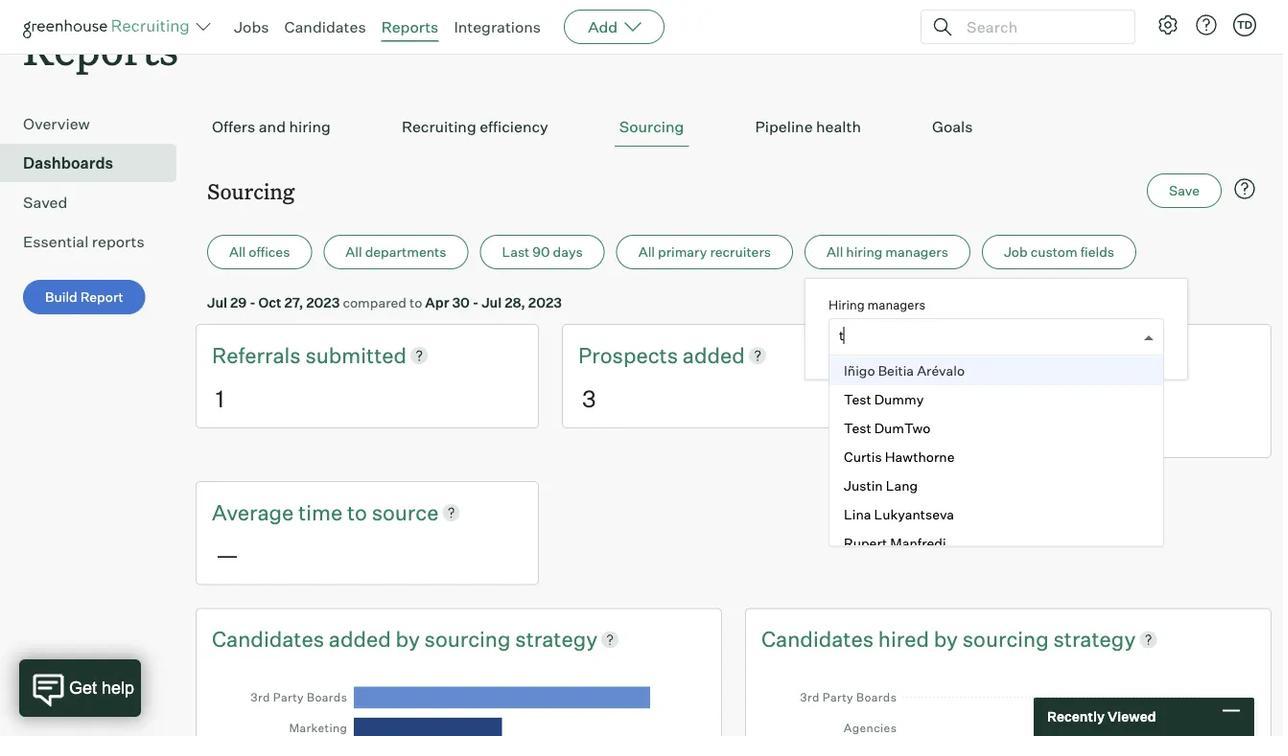 Task type: locate. For each thing, give the bounding box(es) containing it.
strategy link
[[515, 625, 598, 655], [1054, 625, 1136, 655]]

sourcing inside button
[[620, 117, 684, 136]]

managers inside all hiring managers button
[[886, 244, 949, 261]]

1 vertical spatial added
[[329, 627, 391, 653]]

2023 right 27,
[[306, 294, 340, 311]]

1 sourcing from the left
[[425, 627, 511, 653]]

2 test from the top
[[844, 420, 872, 437]]

1 by link from the left
[[396, 625, 425, 655]]

all for all departments
[[346, 244, 362, 261]]

viewed
[[1108, 709, 1157, 726]]

2 by link from the left
[[934, 625, 963, 655]]

added
[[683, 342, 745, 369], [329, 627, 391, 653]]

hired link
[[879, 625, 934, 655]]

offers and hiring button
[[207, 108, 336, 147]]

0 horizontal spatial added
[[329, 627, 391, 653]]

faq image
[[1234, 178, 1257, 201]]

iñigo beitia arévalo option
[[830, 357, 1164, 385]]

jobs link
[[234, 17, 269, 36]]

candidates down —
[[212, 627, 324, 653]]

to
[[410, 294, 422, 311], [347, 499, 367, 526]]

add button
[[564, 10, 665, 44]]

by link
[[396, 625, 425, 655], [934, 625, 963, 655]]

candidates for candidates hired by sourcing
[[762, 627, 874, 653]]

iñigo beitia arévalo
[[844, 362, 965, 379]]

tab list
[[207, 108, 1261, 147]]

1 horizontal spatial strategy
[[1054, 627, 1136, 653]]

offers and hiring
[[212, 117, 331, 136]]

1 sourcing link from the left
[[425, 625, 515, 655]]

justin lang option
[[830, 472, 1164, 501]]

strategy for candidates hired by sourcing
[[1054, 627, 1136, 653]]

2 strategy from the left
[[1054, 627, 1136, 653]]

strategy
[[515, 627, 598, 653], [1054, 627, 1136, 653]]

list box
[[830, 357, 1164, 558]]

average time to
[[212, 499, 372, 526]]

1 horizontal spatial -
[[473, 294, 479, 311]]

test for test dummy
[[844, 391, 872, 408]]

29
[[230, 294, 247, 311]]

overview link
[[23, 112, 169, 135]]

sourcing
[[425, 627, 511, 653], [963, 627, 1049, 653]]

to left apr on the left of the page
[[410, 294, 422, 311]]

1 strategy link from the left
[[515, 625, 598, 655]]

source link
[[372, 498, 439, 527]]

hiring right and
[[289, 117, 331, 136]]

all departments button
[[324, 235, 469, 270]]

health
[[817, 117, 862, 136]]

hiring
[[829, 297, 865, 312]]

referrals
[[212, 342, 306, 369]]

pipeline
[[755, 117, 813, 136]]

prospects link
[[579, 341, 683, 370]]

sourcing link for candidates added by sourcing
[[425, 625, 515, 655]]

jul left 29 at the top
[[207, 294, 227, 311]]

hiring inside "button"
[[289, 117, 331, 136]]

2 sourcing from the left
[[963, 627, 1049, 653]]

1 horizontal spatial hiring
[[847, 244, 883, 261]]

by link for hired
[[934, 625, 963, 655]]

td
[[1238, 18, 1253, 31]]

dashboards
[[23, 154, 113, 173]]

all left departments
[[346, 244, 362, 261]]

1 vertical spatial added link
[[329, 625, 396, 655]]

of link
[[1030, 341, 1054, 370]]

all inside all primary recruiters button
[[639, 244, 655, 261]]

2 strategy link from the left
[[1054, 625, 1136, 655]]

test down the iñigo
[[844, 391, 872, 408]]

of
[[1030, 342, 1049, 369]]

strategy for candidates added by sourcing
[[515, 627, 598, 653]]

0 vertical spatial sourcing
[[620, 117, 684, 136]]

pipeline health
[[755, 117, 862, 136]]

xychart image
[[239, 673, 679, 737], [789, 673, 1229, 737]]

0 horizontal spatial hiring
[[289, 117, 331, 136]]

1 horizontal spatial sourcing
[[963, 627, 1049, 653]]

custom
[[1031, 244, 1078, 261]]

3 all from the left
[[639, 244, 655, 261]]

None field
[[840, 320, 846, 356]]

1 horizontal spatial 2023
[[529, 294, 562, 311]]

all left primary
[[639, 244, 655, 261]]

2 by from the left
[[934, 627, 958, 653]]

integrations link
[[454, 17, 541, 36]]

0 horizontal spatial 2023
[[306, 294, 340, 311]]

fields
[[1081, 244, 1115, 261]]

test dummy option
[[830, 385, 1164, 414]]

1 horizontal spatial by link
[[934, 625, 963, 655]]

offers
[[212, 117, 255, 136]]

saved
[[23, 193, 67, 212]]

save
[[1170, 182, 1200, 199]]

0 horizontal spatial jul
[[207, 294, 227, 311]]

30
[[452, 294, 470, 311]]

reports
[[382, 17, 439, 36], [23, 20, 179, 77]]

1 vertical spatial to
[[347, 499, 367, 526]]

jul left 28,
[[482, 294, 502, 311]]

curtis hawthorne option
[[830, 443, 1164, 472]]

2023 right 28,
[[529, 294, 562, 311]]

4 all from the left
[[827, 244, 844, 261]]

apr
[[425, 294, 450, 311]]

1 by from the left
[[396, 627, 420, 653]]

1 horizontal spatial strategy link
[[1054, 625, 1136, 655]]

candidates for candidates added by sourcing
[[212, 627, 324, 653]]

strategy link for candidates added by sourcing
[[515, 625, 598, 655]]

all left offices
[[229, 244, 246, 261]]

0 horizontal spatial by
[[396, 627, 420, 653]]

- right 30
[[473, 294, 479, 311]]

number of internal
[[945, 342, 1134, 369]]

2 xychart image from the left
[[789, 673, 1229, 737]]

jobs
[[234, 17, 269, 36]]

0 vertical spatial to
[[410, 294, 422, 311]]

goals button
[[928, 108, 978, 147]]

candidates link
[[284, 17, 366, 36], [212, 625, 329, 655], [762, 625, 879, 655]]

all inside all hiring managers button
[[827, 244, 844, 261]]

1 horizontal spatial jul
[[482, 294, 502, 311]]

0 horizontal spatial sourcing
[[425, 627, 511, 653]]

sourcing button
[[615, 108, 689, 147]]

1 vertical spatial test
[[844, 420, 872, 437]]

sourcing for candidates hired by sourcing
[[963, 627, 1049, 653]]

rupert
[[844, 535, 888, 552]]

- right 29 at the top
[[250, 294, 256, 311]]

1 vertical spatial hiring
[[847, 244, 883, 261]]

lina lukyantseva option
[[830, 501, 1164, 529]]

submitted link
[[306, 341, 407, 370]]

reports left integrations
[[382, 17, 439, 36]]

all inside all offices button
[[229, 244, 246, 261]]

1 vertical spatial managers
[[868, 297, 926, 312]]

0 horizontal spatial by link
[[396, 625, 425, 655]]

candidates for candidates
[[284, 17, 366, 36]]

1 horizontal spatial sourcing
[[620, 117, 684, 136]]

hired
[[879, 627, 930, 653]]

dashboards link
[[23, 152, 169, 175]]

2 all from the left
[[346, 244, 362, 261]]

add
[[588, 17, 618, 36]]

0 horizontal spatial xychart image
[[239, 673, 679, 737]]

managers up hiring managers
[[886, 244, 949, 261]]

1 horizontal spatial sourcing link
[[963, 625, 1054, 655]]

rupert manfredi option
[[830, 529, 1164, 558]]

2023
[[306, 294, 340, 311], [529, 294, 562, 311]]

reports up overview link
[[23, 20, 179, 77]]

1 all from the left
[[229, 244, 246, 261]]

essential reports
[[23, 232, 145, 252]]

all inside all departments button
[[346, 244, 362, 261]]

candidates right 'jobs' link
[[284, 17, 366, 36]]

source
[[372, 499, 439, 526]]

0 vertical spatial hiring
[[289, 117, 331, 136]]

1
[[216, 384, 224, 413]]

0 horizontal spatial -
[[250, 294, 256, 311]]

lina lukyantseva
[[844, 506, 955, 523]]

lukyantseva
[[875, 506, 955, 523]]

job custom fields
[[1004, 244, 1115, 261]]

1 horizontal spatial to
[[410, 294, 422, 311]]

1 strategy from the left
[[515, 627, 598, 653]]

all for all offices
[[229, 244, 246, 261]]

0 horizontal spatial sourcing
[[207, 177, 295, 205]]

saved link
[[23, 191, 169, 214]]

candidates
[[284, 17, 366, 36], [212, 627, 324, 653], [762, 627, 874, 653]]

recruiting efficiency button
[[397, 108, 553, 147]]

rupert manfredi
[[844, 535, 947, 552]]

1 horizontal spatial added
[[683, 342, 745, 369]]

to right time
[[347, 499, 367, 526]]

report
[[80, 289, 124, 306]]

0 horizontal spatial added link
[[329, 625, 396, 655]]

0 horizontal spatial sourcing link
[[425, 625, 515, 655]]

list box containing iñigo beitia arévalo
[[830, 357, 1164, 558]]

test up curtis
[[844, 420, 872, 437]]

—
[[216, 541, 239, 570]]

0 horizontal spatial strategy
[[515, 627, 598, 653]]

0 horizontal spatial strategy link
[[515, 625, 598, 655]]

all up hiring
[[827, 244, 844, 261]]

internal
[[1054, 342, 1129, 369]]

last
[[502, 244, 530, 261]]

hawthorne
[[885, 449, 955, 466]]

managers right hiring
[[868, 297, 926, 312]]

by link for added
[[396, 625, 425, 655]]

1 test from the top
[[844, 391, 872, 408]]

sourcing
[[620, 117, 684, 136], [207, 177, 295, 205]]

1 xychart image from the left
[[239, 673, 679, 737]]

0 horizontal spatial to
[[347, 499, 367, 526]]

1 horizontal spatial by
[[934, 627, 958, 653]]

0 vertical spatial added link
[[683, 341, 745, 370]]

hiring up hiring managers
[[847, 244, 883, 261]]

1 vertical spatial sourcing
[[207, 177, 295, 205]]

1 horizontal spatial reports
[[382, 17, 439, 36]]

1 horizontal spatial xychart image
[[789, 673, 1229, 737]]

2 sourcing link from the left
[[963, 625, 1054, 655]]

candidates left hired
[[762, 627, 874, 653]]

0 vertical spatial test
[[844, 391, 872, 408]]

0 vertical spatial managers
[[886, 244, 949, 261]]



Task type: vqa. For each thing, say whether or not it's contained in the screenshot.
COLLABORATION SKILLS
no



Task type: describe. For each thing, give the bounding box(es) containing it.
27,
[[284, 294, 303, 311]]

reports
[[92, 232, 145, 252]]

2 2023 from the left
[[529, 294, 562, 311]]

test for test dumtwo
[[844, 420, 872, 437]]

number link
[[945, 341, 1030, 370]]

time link
[[299, 498, 347, 527]]

hiring inside button
[[847, 244, 883, 261]]

0 vertical spatial added
[[683, 342, 745, 369]]

beitia
[[879, 362, 914, 379]]

all primary recruiters button
[[617, 235, 794, 270]]

1 2023 from the left
[[306, 294, 340, 311]]

xychart image for candidates added by sourcing
[[239, 673, 679, 737]]

recruiters
[[710, 244, 771, 261]]

0 horizontal spatial reports
[[23, 20, 179, 77]]

justin
[[844, 478, 883, 494]]

greenhouse recruiting image
[[23, 15, 196, 38]]

recently
[[1048, 709, 1105, 726]]

days
[[553, 244, 583, 261]]

all primary recruiters
[[639, 244, 771, 261]]

all hiring managers
[[827, 244, 949, 261]]

dummy
[[875, 391, 924, 408]]

dumtwo
[[875, 420, 931, 437]]

offices
[[249, 244, 290, 261]]

build
[[45, 289, 77, 306]]

test dummy
[[844, 391, 924, 408]]

job
[[1004, 244, 1028, 261]]

pipeline health button
[[751, 108, 866, 147]]

90
[[533, 244, 550, 261]]

sourcing link for candidates hired by sourcing
[[963, 625, 1054, 655]]

jul 29 - oct 27, 2023 compared to apr 30 - jul 28, 2023
[[207, 294, 562, 311]]

candidates link for candidates hired by sourcing
[[762, 625, 879, 655]]

recently viewed
[[1048, 709, 1157, 726]]

integrations
[[454, 17, 541, 36]]

2 - from the left
[[473, 294, 479, 311]]

save button
[[1148, 174, 1222, 208]]

all for all primary recruiters
[[639, 244, 655, 261]]

curtis
[[844, 449, 882, 466]]

all for all hiring managers
[[827, 244, 844, 261]]

submitted
[[306, 342, 407, 369]]

essential
[[23, 232, 89, 252]]

28,
[[505, 294, 526, 311]]

recruiting
[[402, 117, 477, 136]]

primary
[[658, 244, 707, 261]]

all offices button
[[207, 235, 312, 270]]

by for added
[[396, 627, 420, 653]]

build report
[[45, 289, 124, 306]]

strategy link for candidates hired by sourcing
[[1054, 625, 1136, 655]]

Search text field
[[962, 13, 1118, 41]]

referrals link
[[212, 341, 306, 370]]

applications
[[945, 372, 1066, 398]]

oct
[[259, 294, 282, 311]]

candidates hired by sourcing
[[762, 627, 1054, 653]]

candidates link for candidates added by sourcing
[[212, 625, 329, 655]]

curtis hawthorne
[[844, 449, 955, 466]]

2 jul from the left
[[482, 294, 502, 311]]

departments
[[365, 244, 447, 261]]

number
[[945, 342, 1026, 369]]

goals
[[933, 117, 973, 136]]

1 jul from the left
[[207, 294, 227, 311]]

last 90 days button
[[480, 235, 605, 270]]

candidates added by sourcing
[[212, 627, 515, 653]]

arévalo
[[917, 362, 965, 379]]

all offices
[[229, 244, 290, 261]]

td button
[[1234, 13, 1257, 36]]

tab list containing offers and hiring
[[207, 108, 1261, 147]]

average
[[212, 499, 294, 526]]

hiring managers
[[829, 297, 926, 312]]

overview
[[23, 114, 90, 134]]

1 - from the left
[[250, 294, 256, 311]]

xychart image for candidates hired by sourcing
[[789, 673, 1229, 737]]

applications link
[[945, 370, 1066, 400]]

all hiring managers button
[[805, 235, 971, 270]]

td button
[[1230, 10, 1261, 40]]

internal link
[[1054, 341, 1134, 370]]

3
[[582, 384, 596, 413]]

job custom fields button
[[982, 235, 1137, 270]]

sourcing for candidates added by sourcing
[[425, 627, 511, 653]]

lang
[[886, 478, 918, 494]]

and
[[259, 117, 286, 136]]

test dumtwo
[[844, 420, 931, 437]]

recruiting efficiency
[[402, 117, 549, 136]]

configure image
[[1157, 13, 1180, 36]]

by for hired
[[934, 627, 958, 653]]

compared
[[343, 294, 407, 311]]

justin lang
[[844, 478, 918, 494]]

lina
[[844, 506, 872, 523]]

essential reports link
[[23, 230, 169, 253]]

efficiency
[[480, 117, 549, 136]]

last 90 days
[[502, 244, 583, 261]]

1 horizontal spatial added link
[[683, 341, 745, 370]]

test dumtwo option
[[830, 414, 1164, 443]]

all departments
[[346, 244, 447, 261]]

to link
[[347, 498, 372, 527]]



